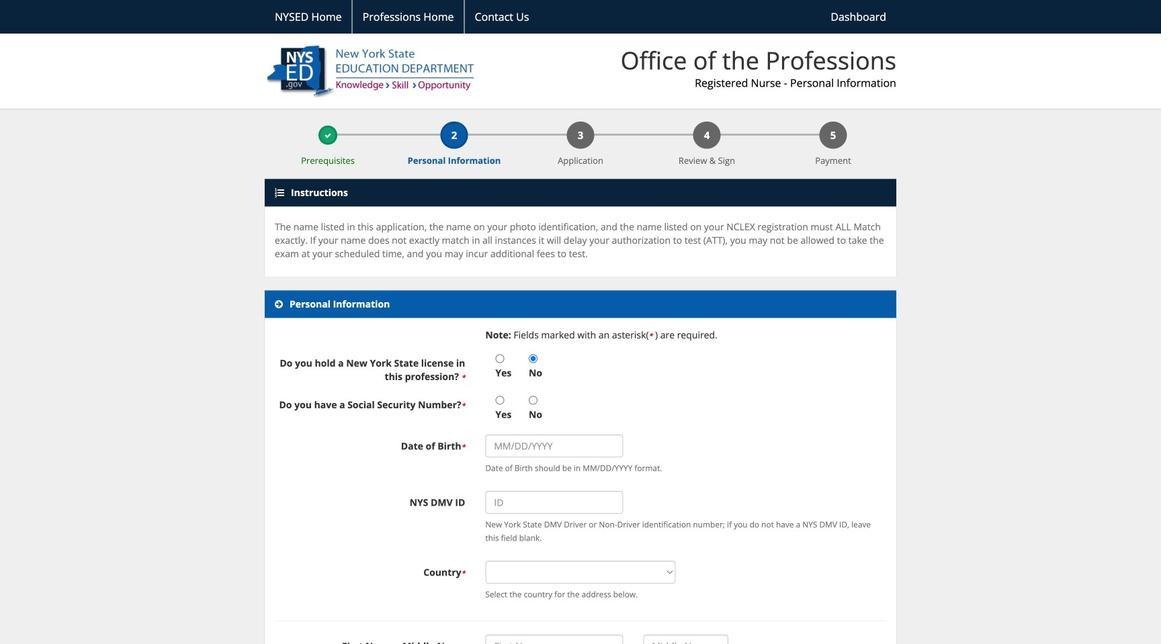 Task type: locate. For each thing, give the bounding box(es) containing it.
ID text field
[[486, 492, 624, 514]]

None radio
[[496, 355, 505, 364]]

Middle Name text field
[[644, 636, 729, 645]]

None radio
[[529, 355, 538, 364], [496, 396, 505, 405], [529, 396, 538, 405], [529, 355, 538, 364], [496, 396, 505, 405], [529, 396, 538, 405]]

First Name text field
[[486, 636, 624, 645]]



Task type: describe. For each thing, give the bounding box(es) containing it.
arrow circle right image
[[275, 300, 283, 309]]

list ol image
[[275, 188, 284, 198]]

check image
[[325, 133, 331, 139]]

MM/DD/YYYY text field
[[486, 435, 624, 458]]



Task type: vqa. For each thing, say whether or not it's contained in the screenshot.
arrow circle right Icon
yes



